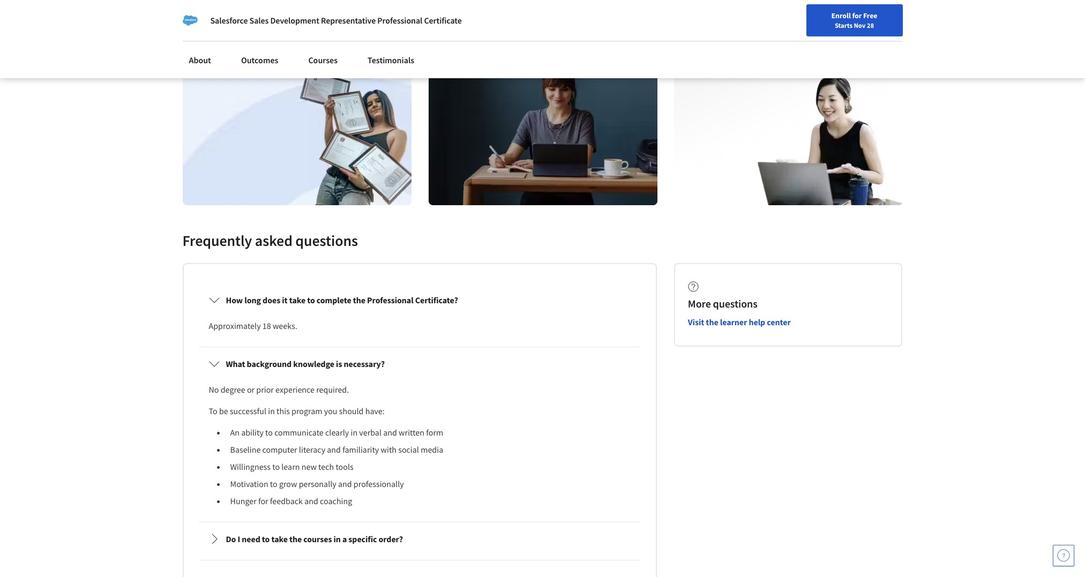 Task type: vqa. For each thing, say whether or not it's contained in the screenshot.
Find your New Career link
yes



Task type: describe. For each thing, give the bounding box(es) containing it.
frequently asked questions
[[183, 231, 358, 250]]

development
[[270, 15, 319, 26]]

i
[[238, 534, 240, 545]]

professionally
[[354, 479, 404, 489]]

does
[[263, 295, 280, 306]]

career
[[835, 12, 855, 22]]

media
[[421, 444, 444, 455]]

outcomes link
[[235, 48, 285, 72]]

visit the learner help center
[[688, 317, 791, 328]]

approximately 18 weeks.
[[209, 321, 297, 331]]

learn more for leftmost learn more link
[[200, 35, 242, 46]]

access
[[232, 0, 253, 3]]

visit
[[688, 317, 705, 328]]

subscription
[[215, 15, 254, 25]]

need
[[242, 534, 260, 545]]

enroll for free starts nov 28
[[832, 11, 878, 29]]

1 vertical spatial questions
[[713, 297, 758, 310]]

for for enroll
[[853, 11, 862, 20]]

nov
[[854, 21, 866, 29]]

upskill your employees to excel in the digital economy
[[692, 13, 861, 22]]

necessary?
[[344, 359, 385, 369]]

with
[[381, 444, 397, 455]]

and inside unlimited access to 7,000+ world-class courses, hands-on projects, and job-ready certificate programs - all included in your subscription
[[228, 4, 240, 14]]

job-
[[242, 4, 254, 14]]

asked
[[255, 231, 293, 250]]

programs
[[306, 4, 336, 14]]

a
[[343, 534, 347, 545]]

successful
[[230, 406, 266, 417]]

0 horizontal spatial questions
[[296, 231, 358, 250]]

coaching
[[320, 496, 352, 507]]

tools
[[336, 462, 354, 472]]

verbal
[[359, 427, 382, 438]]

0 horizontal spatial learn
[[200, 35, 221, 46]]

social
[[398, 444, 419, 455]]

written
[[399, 427, 425, 438]]

0 vertical spatial professional
[[378, 15, 423, 26]]

have:
[[365, 406, 385, 417]]

willingness
[[230, 462, 271, 472]]

in right "excel"
[[791, 13, 797, 22]]

1 horizontal spatial learn
[[692, 33, 713, 43]]

for for hunger
[[258, 496, 268, 507]]

courses
[[304, 534, 332, 545]]

experience
[[276, 384, 315, 395]]

find
[[788, 12, 802, 22]]

how
[[226, 295, 243, 306]]

digital
[[811, 13, 830, 22]]

degrees
[[476, 13, 505, 24]]

in inside unlimited access to 7,000+ world-class courses, hands-on projects, and job-ready certificate programs - all included in your subscription
[[380, 4, 386, 14]]

outcomes
[[241, 55, 278, 65]]

your for upskill
[[715, 13, 729, 22]]

should
[[339, 406, 364, 417]]

english button
[[861, 0, 925, 35]]

computer
[[262, 444, 297, 455]]

about
[[189, 55, 211, 65]]

do i need to take the courses in a specific order?
[[226, 534, 403, 545]]

be
[[219, 406, 228, 417]]

do
[[226, 534, 236, 545]]

courses
[[308, 55, 338, 65]]

do i need to take the courses in a specific order? button
[[200, 524, 640, 554]]

grow
[[279, 479, 297, 489]]

-
[[338, 4, 340, 14]]

new
[[302, 462, 317, 472]]

salesforce
[[210, 15, 248, 26]]

about link
[[183, 48, 218, 72]]

in inside 'dropdown button'
[[334, 534, 341, 545]]

prior
[[256, 384, 274, 395]]

find your new career link
[[783, 11, 861, 24]]

it
[[282, 295, 288, 306]]

baseline
[[230, 444, 261, 455]]

more for leftmost learn more link
[[223, 35, 242, 46]]

communicate
[[275, 427, 324, 438]]

explore degrees
[[446, 13, 505, 24]]

weeks.
[[273, 321, 297, 331]]

this
[[277, 406, 290, 417]]

no degree or prior experience required.
[[209, 384, 349, 395]]

and down an ability to communicate clearly in verbal and written form
[[327, 444, 341, 455]]

unlimited access to 7,000+ world-class courses, hands-on projects, and job-ready certificate programs - all included in your subscription
[[200, 0, 386, 25]]

what background knowledge is necessary?
[[226, 359, 385, 369]]

center
[[767, 317, 791, 328]]

learn
[[282, 462, 300, 472]]

1 horizontal spatial learn more link
[[692, 33, 749, 46]]

more for the right learn more link
[[714, 33, 734, 43]]

enroll
[[832, 11, 851, 20]]

the right visit
[[706, 317, 719, 328]]

frequently
[[183, 231, 252, 250]]

and up with
[[383, 427, 397, 438]]



Task type: locate. For each thing, give the bounding box(es) containing it.
on
[[371, 0, 379, 3]]

required.
[[316, 384, 349, 395]]

to left complete
[[307, 295, 315, 306]]

professional
[[378, 15, 423, 26], [367, 295, 414, 306]]

for inside enroll for free starts nov 28
[[853, 11, 862, 20]]

1 horizontal spatial take
[[289, 295, 306, 306]]

baseline computer literacy and familiarity with social media
[[230, 444, 444, 455]]

ability
[[241, 427, 264, 438]]

learn
[[692, 33, 713, 43], [200, 35, 221, 46]]

1 horizontal spatial your
[[715, 13, 729, 22]]

courses link
[[302, 48, 344, 72]]

questions right asked
[[296, 231, 358, 250]]

in left a
[[334, 534, 341, 545]]

to left "excel"
[[766, 13, 772, 22]]

willingness to learn new tech tools
[[230, 462, 354, 472]]

salesforce image
[[183, 13, 198, 28]]

what background knowledge is necessary? button
[[200, 349, 640, 379]]

to up ready on the top
[[254, 0, 261, 3]]

to
[[254, 0, 261, 3], [766, 13, 772, 22], [307, 295, 315, 306], [265, 427, 273, 438], [272, 462, 280, 472], [270, 479, 278, 489], [262, 534, 270, 545]]

find your new career
[[788, 12, 855, 22]]

class
[[305, 0, 320, 3]]

and down motivation to grow personally and professionally
[[305, 496, 318, 507]]

professional down on
[[378, 15, 423, 26]]

and down 'tools'
[[338, 479, 352, 489]]

learner
[[720, 317, 748, 328]]

employees
[[730, 13, 764, 22]]

0 vertical spatial for
[[853, 11, 862, 20]]

1 horizontal spatial more
[[714, 33, 734, 43]]

0 horizontal spatial take
[[272, 534, 288, 545]]

personally
[[299, 479, 337, 489]]

sales
[[250, 15, 269, 26]]

your
[[803, 12, 818, 22], [715, 13, 729, 22], [200, 15, 214, 25]]

to be successful in this program you should have:
[[209, 406, 385, 417]]

motivation
[[230, 479, 268, 489]]

your right upskill
[[715, 13, 729, 22]]

hunger
[[230, 496, 257, 507]]

specific
[[349, 534, 377, 545]]

0 horizontal spatial more
[[223, 35, 242, 46]]

testimonials
[[368, 55, 415, 65]]

starts
[[835, 21, 853, 29]]

testimonials link
[[361, 48, 421, 72]]

0 horizontal spatial learn more
[[200, 35, 242, 46]]

1 horizontal spatial questions
[[713, 297, 758, 310]]

background
[[247, 359, 292, 369]]

to left learn
[[272, 462, 280, 472]]

learn more down salesforce
[[200, 35, 242, 46]]

0 horizontal spatial learn more link
[[200, 35, 257, 48]]

learn more down upskill
[[692, 33, 734, 43]]

to right ability
[[265, 427, 273, 438]]

or
[[247, 384, 255, 395]]

all
[[342, 4, 349, 14]]

learn down upskill
[[692, 33, 713, 43]]

1 horizontal spatial for
[[853, 11, 862, 20]]

free
[[864, 11, 878, 20]]

2 horizontal spatial your
[[803, 12, 818, 22]]

unlimited
[[200, 0, 231, 3]]

28
[[867, 21, 874, 29]]

take right the need
[[272, 534, 288, 545]]

explore
[[446, 13, 474, 24]]

questions up learner at the right bottom of page
[[713, 297, 758, 310]]

for right hunger
[[258, 496, 268, 507]]

0 horizontal spatial for
[[258, 496, 268, 507]]

ready
[[254, 4, 272, 14]]

an
[[230, 427, 240, 438]]

and up the subscription
[[228, 4, 240, 14]]

take for to
[[272, 534, 288, 545]]

professional inside dropdown button
[[367, 295, 414, 306]]

7,000+
[[262, 0, 283, 3]]

questions
[[296, 231, 358, 250], [713, 297, 758, 310]]

the left digital
[[799, 13, 809, 22]]

learn more link
[[692, 33, 749, 46], [200, 35, 257, 48]]

learn up about
[[200, 35, 221, 46]]

certificate?
[[415, 295, 458, 306]]

your right 'find'
[[803, 12, 818, 22]]

1 vertical spatial take
[[272, 534, 288, 545]]

help center image
[[1058, 550, 1071, 562]]

excel
[[774, 13, 790, 22]]

professional left certificate?
[[367, 295, 414, 306]]

to inside unlimited access to 7,000+ world-class courses, hands-on projects, and job-ready certificate programs - all included in your subscription
[[254, 0, 261, 3]]

take inside dropdown button
[[289, 295, 306, 306]]

to left grow
[[270, 479, 278, 489]]

certificate
[[424, 15, 462, 26]]

to inside do i need to take the courses in a specific order? 'dropdown button'
[[262, 534, 270, 545]]

0 horizontal spatial your
[[200, 15, 214, 25]]

economy
[[832, 13, 861, 22]]

projects,
[[200, 4, 227, 14]]

in left verbal
[[351, 427, 358, 438]]

included
[[351, 4, 378, 14]]

learn more for the right learn more link
[[692, 33, 734, 43]]

no
[[209, 384, 219, 395]]

help
[[749, 317, 766, 328]]

take right it
[[289, 295, 306, 306]]

the inside 'dropdown button'
[[290, 534, 302, 545]]

more down salesforce
[[223, 35, 242, 46]]

what
[[226, 359, 245, 369]]

learn more link down salesforce
[[200, 35, 257, 48]]

order?
[[379, 534, 403, 545]]

None search field
[[153, 7, 410, 28]]

long
[[245, 295, 261, 306]]

take for it
[[289, 295, 306, 306]]

to right the need
[[262, 534, 270, 545]]

for inside "collapsed" list
[[258, 496, 268, 507]]

clearly
[[325, 427, 349, 438]]

upskill
[[692, 13, 713, 22]]

the right complete
[[353, 295, 366, 306]]

0 vertical spatial take
[[289, 295, 306, 306]]

knowledge
[[293, 359, 335, 369]]

1 vertical spatial for
[[258, 496, 268, 507]]

your for find
[[803, 12, 818, 22]]

take inside 'dropdown button'
[[272, 534, 288, 545]]

your inside unlimited access to 7,000+ world-class courses, hands-on projects, and job-ready certificate programs - all included in your subscription
[[200, 15, 214, 25]]

1 vertical spatial professional
[[367, 295, 414, 306]]

english
[[880, 12, 906, 23]]

the
[[799, 13, 809, 22], [353, 295, 366, 306], [706, 317, 719, 328], [290, 534, 302, 545]]

collapsed list
[[196, 281, 643, 563]]

world-
[[284, 0, 305, 3]]

more questions
[[688, 297, 758, 310]]

in right "included"
[[380, 4, 386, 14]]

courses,
[[322, 0, 347, 3]]

an ability to communicate clearly in verbal and written form
[[230, 427, 444, 438]]

in left this
[[268, 406, 275, 417]]

0 vertical spatial questions
[[296, 231, 358, 250]]

tech
[[319, 462, 334, 472]]

feedback
[[270, 496, 303, 507]]

your down the "projects," at top
[[200, 15, 214, 25]]

you
[[324, 406, 338, 417]]

approximately
[[209, 321, 261, 331]]

1 horizontal spatial learn more
[[692, 33, 734, 43]]

learn more link down upskill
[[692, 33, 749, 46]]

learn more
[[692, 33, 734, 43], [200, 35, 242, 46]]

more
[[688, 297, 711, 310]]

how long does it take to complete the professional certificate?
[[226, 295, 458, 306]]

for up nov
[[853, 11, 862, 20]]

the inside dropdown button
[[353, 295, 366, 306]]

the left courses
[[290, 534, 302, 545]]

complete
[[317, 295, 352, 306]]

visit the learner help center link
[[688, 317, 791, 328]]

more down employees
[[714, 33, 734, 43]]

to inside how long does it take to complete the professional certificate? dropdown button
[[307, 295, 315, 306]]

representative
[[321, 15, 376, 26]]



